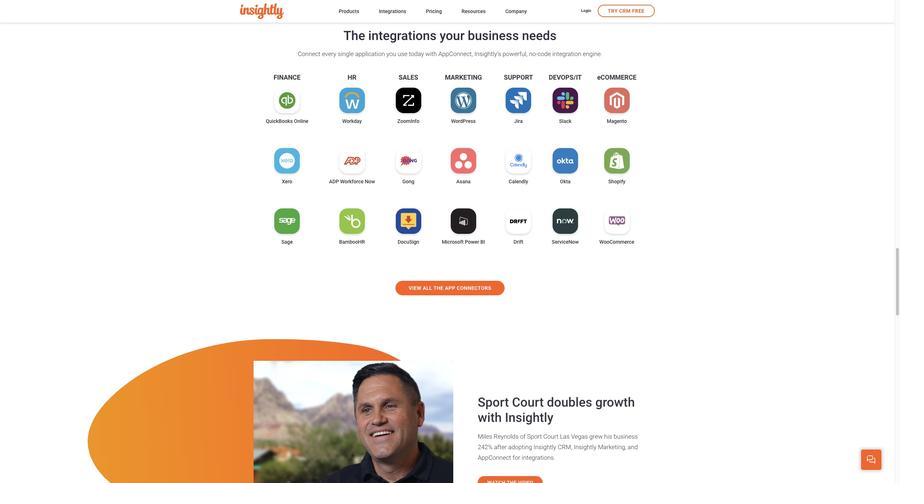 Task type: locate. For each thing, give the bounding box(es) containing it.
business
[[468, 28, 519, 43], [614, 434, 638, 441]]

insightly inside sport court doubles growth with insightly
[[505, 411, 554, 426]]

grew
[[590, 434, 603, 441]]

miles reynolds of sport court las vegas grew his business 242% after adopting insightly crm, insightly marketing, and appconnect for integrations.
[[478, 434, 639, 462]]

court
[[513, 396, 544, 411], [544, 434, 559, 441]]

1 vertical spatial court
[[544, 434, 559, 441]]

with right today
[[426, 50, 437, 58]]

wordpress
[[452, 118, 476, 124]]

for
[[513, 455, 521, 462]]

0 horizontal spatial with
[[426, 50, 437, 58]]

engine.
[[583, 50, 603, 58]]

integration
[[553, 50, 582, 58]]

workday
[[343, 118, 362, 124]]

marketing
[[445, 74, 482, 81]]

0 vertical spatial sport
[[478, 396, 509, 411]]

sport inside sport court doubles growth with insightly
[[478, 396, 509, 411]]

1 vertical spatial business
[[614, 434, 638, 441]]

servicenow
[[552, 239, 579, 245]]

resources link
[[462, 7, 486, 17]]

court left las
[[544, 434, 559, 441]]

court inside miles reynolds of sport court las vegas grew his business 242% after adopting insightly crm, insightly marketing, and appconnect for integrations.
[[544, 434, 559, 441]]

and
[[628, 444, 639, 451]]

the
[[344, 28, 365, 43]]

business up insightly's
[[468, 28, 519, 43]]

sport
[[478, 396, 509, 411], [528, 434, 542, 441]]

1 horizontal spatial business
[[614, 434, 638, 441]]

0 vertical spatial court
[[513, 396, 544, 411]]

1 horizontal spatial sport
[[528, 434, 542, 441]]

insightly up 'of'
[[505, 411, 554, 426]]

insightly's
[[475, 50, 502, 58]]

1 vertical spatial sport
[[528, 434, 542, 441]]

242%
[[478, 444, 493, 451]]

workforce
[[340, 179, 364, 185]]

view
[[409, 286, 422, 291]]

doubles
[[547, 396, 593, 411]]

woocommerce
[[600, 239, 635, 245]]

asana
[[457, 179, 471, 185]]

his
[[605, 434, 613, 441]]

single
[[338, 50, 354, 58]]

0 horizontal spatial sport
[[478, 396, 509, 411]]

try crm free button
[[598, 5, 655, 17]]

business up the and
[[614, 434, 638, 441]]

quickbooks
[[266, 118, 293, 124]]

of
[[521, 434, 526, 441]]

0 vertical spatial with
[[426, 50, 437, 58]]

quickbooks online
[[266, 118, 309, 124]]

microsoft power bi
[[442, 239, 485, 245]]

sport up miles
[[478, 396, 509, 411]]

online
[[294, 118, 309, 124]]

sport right 'of'
[[528, 434, 542, 441]]

company link
[[506, 7, 527, 17]]

insightly
[[505, 411, 554, 426], [534, 444, 557, 451], [574, 444, 597, 451]]

0 horizontal spatial business
[[468, 28, 519, 43]]

use
[[398, 50, 408, 58]]

now
[[365, 179, 375, 185]]

bamboohr
[[340, 239, 365, 245]]

no-
[[529, 50, 538, 58]]

gong
[[403, 179, 415, 185]]

1 vertical spatial with
[[478, 411, 502, 426]]

jira
[[515, 118, 523, 124]]

vegas
[[572, 434, 588, 441]]

resources
[[462, 8, 486, 14]]

integrations link
[[379, 7, 407, 17]]

with up miles
[[478, 411, 502, 426]]

power
[[465, 239, 480, 245]]

with
[[426, 50, 437, 58], [478, 411, 502, 426]]

court inside sport court doubles growth with insightly
[[513, 396, 544, 411]]

crm
[[620, 8, 631, 14]]

1 horizontal spatial with
[[478, 411, 502, 426]]

website thumbnail sportcourt smiling image
[[254, 361, 454, 484]]

company
[[506, 8, 527, 14]]

court up 'of'
[[513, 396, 544, 411]]



Task type: describe. For each thing, give the bounding box(es) containing it.
las
[[560, 434, 570, 441]]

support
[[504, 74, 534, 81]]

shopify
[[609, 179, 626, 185]]

view all the app connectors button
[[396, 281, 505, 296]]

the integrations your business needs
[[344, 28, 557, 43]]

app
[[445, 286, 456, 291]]

sport inside miles reynolds of sport court las vegas grew his business 242% after adopting insightly crm, insightly marketing, and appconnect for integrations.
[[528, 434, 542, 441]]

needs
[[523, 28, 557, 43]]

view all the app connectors link
[[232, 281, 669, 296]]

crm,
[[558, 444, 573, 451]]

business inside miles reynolds of sport court las vegas grew his business 242% after adopting insightly crm, insightly marketing, and appconnect for integrations.
[[614, 434, 638, 441]]

zoominfo
[[398, 118, 420, 124]]

insightly logo link
[[240, 3, 327, 19]]

sport court doubles growth with insightly
[[478, 396, 635, 426]]

try crm free
[[608, 8, 645, 14]]

view all the app connectors
[[409, 286, 492, 291]]

free
[[633, 8, 645, 14]]

microsoft
[[442, 239, 464, 245]]

marketing,
[[599, 444, 627, 451]]

products
[[339, 8, 360, 14]]

calendly
[[509, 179, 529, 185]]

adp workforce now
[[329, 179, 375, 185]]

appconnect
[[478, 455, 512, 462]]

xero
[[282, 179, 293, 185]]

okta
[[561, 179, 571, 185]]

magento
[[607, 118, 627, 124]]

sales
[[399, 74, 419, 81]]

application
[[356, 50, 385, 58]]

devops/it
[[549, 74, 582, 81]]

0 vertical spatial business
[[468, 28, 519, 43]]

login link
[[582, 8, 592, 14]]

your
[[440, 28, 465, 43]]

integrations
[[369, 28, 437, 43]]

finance
[[274, 74, 301, 81]]

after
[[495, 444, 507, 451]]

miles
[[478, 434, 493, 441]]

insightly logo image
[[240, 3, 284, 19]]

pricing
[[426, 8, 442, 14]]

adp
[[329, 179, 339, 185]]

today
[[409, 50, 424, 58]]

hr
[[348, 74, 357, 81]]

connectors
[[457, 286, 492, 291]]

sage
[[282, 239, 293, 245]]

the
[[434, 286, 444, 291]]

pricing link
[[426, 7, 442, 17]]

connect
[[298, 50, 321, 58]]

drift
[[514, 239, 524, 245]]

adopting
[[509, 444, 533, 451]]

all
[[423, 286, 433, 291]]

every
[[322, 50, 337, 58]]

try crm free link
[[598, 5, 655, 17]]

docusign
[[398, 239, 420, 245]]

bi
[[481, 239, 485, 245]]

connect every single application you use today with appconnect, insightly's powerful, no-code integration engine.
[[298, 50, 603, 58]]

ecommerce
[[598, 74, 637, 81]]

insightly down vegas
[[574, 444, 597, 451]]

appconnect,
[[439, 50, 473, 58]]

login
[[582, 8, 592, 13]]

products link
[[339, 7, 360, 17]]

integrations.
[[522, 455, 556, 462]]

reynolds
[[494, 434, 519, 441]]

insightly up the integrations. in the bottom of the page
[[534, 444, 557, 451]]

growth
[[596, 396, 635, 411]]

you
[[387, 50, 397, 58]]

powerful,
[[503, 50, 528, 58]]

slack
[[560, 118, 572, 124]]

with inside sport court doubles growth with insightly
[[478, 411, 502, 426]]

code
[[538, 50, 551, 58]]

try
[[608, 8, 618, 14]]



Task type: vqa. For each thing, say whether or not it's contained in the screenshot.
AppConnect
yes



